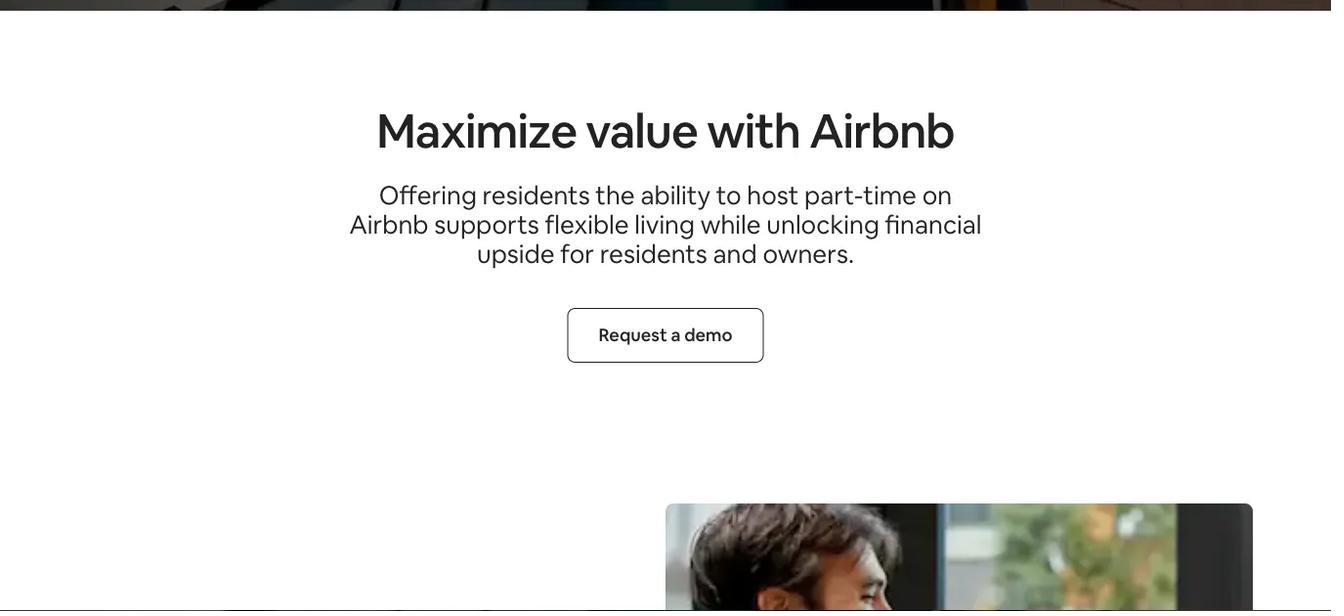 Task type: locate. For each thing, give the bounding box(es) containing it.
supports
[[434, 208, 540, 241]]

time
[[864, 179, 917, 212]]

the
[[596, 179, 635, 212]]

0 horizontal spatial airbnb
[[349, 208, 429, 241]]

part-
[[805, 179, 864, 212]]

0 vertical spatial airbnb
[[810, 100, 955, 161]]

demo
[[685, 324, 733, 347]]

offering residents the ability to host part-time on airbnb supports flexible living while unlocking financial upside for residents and owners.
[[349, 179, 982, 270]]

to
[[716, 179, 742, 212]]

with
[[707, 100, 801, 161]]

financial
[[885, 208, 982, 241]]

a
[[671, 324, 681, 347]]

0 horizontal spatial residents
[[483, 179, 590, 212]]

1 horizontal spatial residents
[[600, 238, 708, 270]]

residents
[[483, 179, 590, 212], [600, 238, 708, 270]]

residents down ability in the top of the page
[[600, 238, 708, 270]]

1 vertical spatial airbnb
[[349, 208, 429, 241]]

airbnb
[[810, 100, 955, 161], [349, 208, 429, 241]]

on
[[923, 179, 953, 212]]

1 horizontal spatial airbnb
[[810, 100, 955, 161]]

for
[[561, 238, 595, 270]]

maximize value with airbnb
[[377, 100, 955, 161]]

residents up upside
[[483, 179, 590, 212]]

request a demo link
[[568, 308, 764, 363]]



Task type: vqa. For each thing, say whether or not it's contained in the screenshot.
3rd the · from the right
no



Task type: describe. For each thing, give the bounding box(es) containing it.
maximize
[[377, 100, 577, 161]]

ability
[[641, 179, 711, 212]]

while
[[701, 208, 761, 241]]

1 vertical spatial residents
[[600, 238, 708, 270]]

offering
[[379, 179, 477, 212]]

0 vertical spatial residents
[[483, 179, 590, 212]]

living
[[635, 208, 695, 241]]

airbnb inside offering residents the ability to host part-time on airbnb supports flexible living while unlocking financial upside for residents and owners.
[[349, 208, 429, 241]]

host
[[747, 179, 799, 212]]

upside
[[477, 238, 555, 270]]

unlocking
[[767, 208, 880, 241]]

owners.
[[763, 238, 855, 270]]

request
[[599, 324, 667, 347]]

value
[[586, 100, 698, 161]]

flexible
[[545, 208, 629, 241]]

request a demo
[[599, 324, 733, 347]]

and
[[713, 238, 757, 270]]



